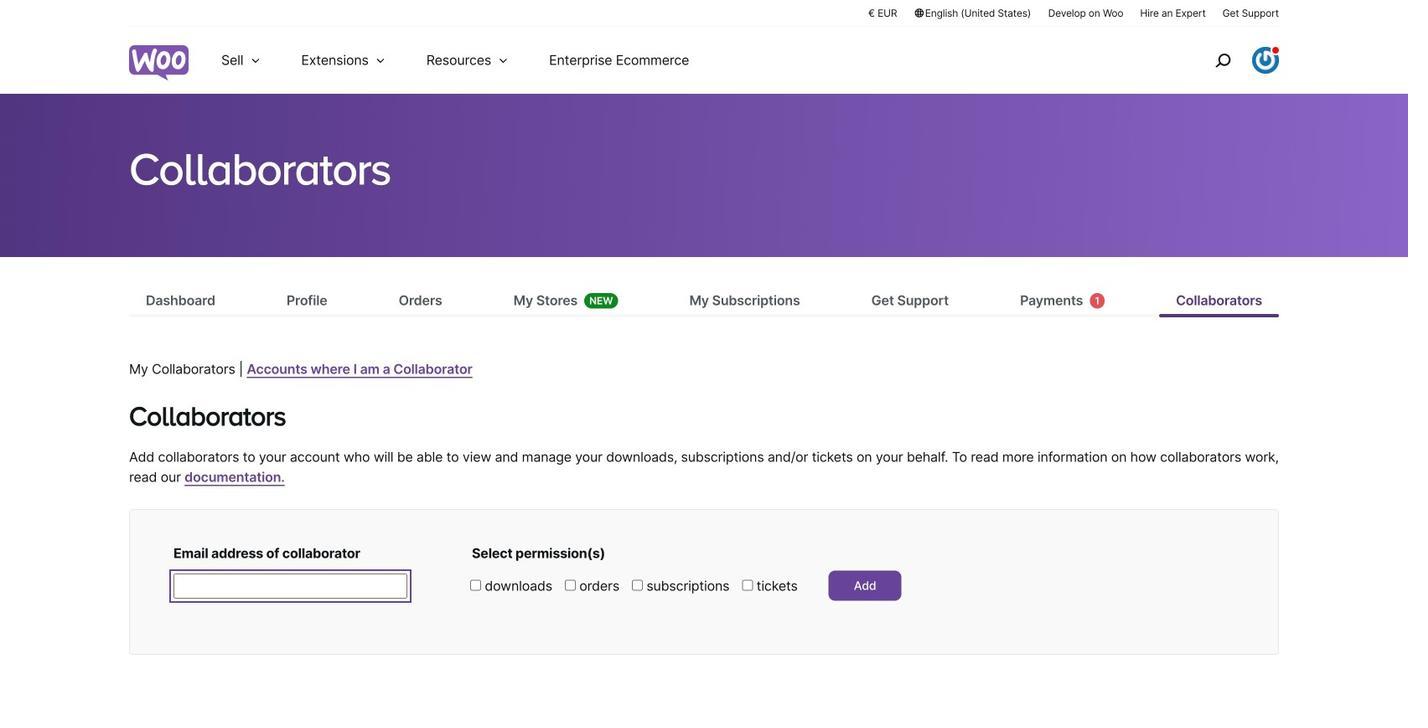 Task type: vqa. For each thing, say whether or not it's contained in the screenshot.
deposits in the "This document will provide details about when deposits occur, how frequently they can be processed, and how factors — like the amount of the deposit — can impact when a deposit is processed"
no



Task type: describe. For each thing, give the bounding box(es) containing it.
open account menu image
[[1252, 47, 1279, 74]]



Task type: locate. For each thing, give the bounding box(es) containing it.
None checkbox
[[565, 580, 576, 591]]

service navigation menu element
[[1179, 33, 1279, 88]]

None checkbox
[[470, 580, 481, 591], [632, 580, 643, 591], [742, 580, 753, 591], [470, 580, 481, 591], [632, 580, 643, 591], [742, 580, 753, 591]]

search image
[[1210, 47, 1236, 74]]



